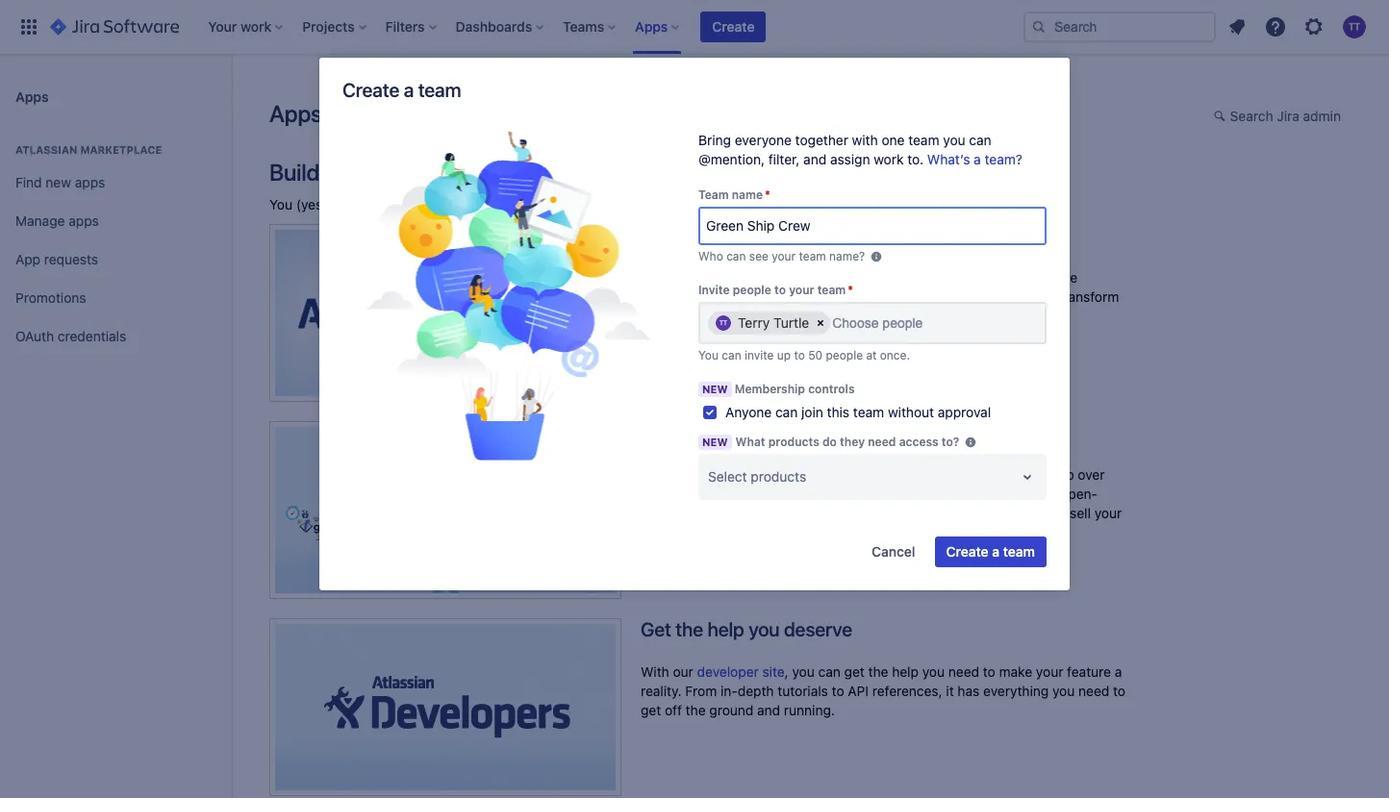 Task type: vqa. For each thing, say whether or not it's contained in the screenshot.
Add A Child Issue
no



Task type: describe. For each thing, give the bounding box(es) containing it.
join
[[802, 404, 824, 421]]

open
[[945, 486, 978, 502]]

oauth credentials
[[15, 328, 126, 344]]

new inside the 'atlassian marketplace' group
[[46, 174, 71, 190]]

our
[[973, 269, 995, 286]]

you inside after you develop your app, list it on the atlassian marketplace to help over 100,000 of the world's best development teams. open your app for open- source development or
[[675, 467, 698, 483]]

in-
[[721, 683, 738, 700]]

, you can get the help you need to make your feature a reality. from in-depth tutorials to api references, it has everything you need to get off the ground and running.
[[641, 664, 1126, 719]]

teams.
[[899, 486, 941, 502]]

and inside the , you can get the help you need to make your feature a reality. from in-depth tutorials to api references, it has everything you need to get off the ground and running.
[[757, 703, 781, 719]]

need up name?
[[795, 224, 838, 246]]

developer site link
[[697, 664, 785, 680]]

atlassian inside the 'atlassian marketplace' group
[[15, 143, 77, 156]]

payment
[[949, 505, 1003, 522]]

products down because
[[700, 308, 756, 324]]

list inside after you develop your app, list it on the atlassian marketplace to help over 100,000 of the world's best development teams. open your app for open- source development or
[[816, 467, 834, 483]]

your team name is visible to anyone in your organisation. it may be visible on work shared outside your organisation. image
[[869, 249, 885, 265]]

,
[[785, 664, 789, 680]]

app inside after you develop your app, list it on the atlassian marketplace to help over 100,000 of the world's best development teams. open your app for open- source development or
[[1013, 486, 1036, 502]]

(yes,
[[296, 196, 326, 213]]

promotions
[[15, 289, 86, 306]]

find new apps link
[[8, 164, 223, 202]]

select
[[708, 469, 747, 485]]

your inside "into our payment system to sell your app and"
[[1095, 505, 1122, 522]]

bring everyone together with one team you can @mention, filter, and assign work to.
[[699, 132, 992, 167]]

your up payment
[[982, 486, 1009, 502]]

and inside "into our payment system to sell your app and"
[[668, 524, 691, 541]]

idea's
[[883, 269, 920, 286]]

primary element
[[12, 0, 1024, 54]]

and inside bring everyone together with one team you can @mention, filter, and assign work to.
[[804, 151, 827, 167]]

built
[[811, 289, 838, 305]]

depth
[[738, 683, 774, 700]]

open-
[[1061, 486, 1098, 502]]

need up has
[[949, 664, 980, 680]]

new for new membership controls anyone can join this team without approval
[[703, 383, 728, 395]]

source
[[641, 505, 683, 522]]

search image
[[1032, 19, 1047, 35]]

site
[[763, 664, 785, 680]]

serve
[[776, 308, 810, 324]]

0 vertical spatial people
[[733, 283, 772, 297]]

"what."
[[924, 269, 969, 286]]

atlassian marketplace group
[[8, 123, 223, 362]]

Choose people text field
[[833, 316, 928, 331]]

1 vertical spatial marketplace
[[637, 196, 714, 213]]

a inside the , you can get the help you need to make your feature a reality. from in-depth tutorials to api references, it has everything you need to get off the ground and running.
[[1115, 664, 1122, 680]]

a inside create a team button
[[993, 544, 1000, 560]]

make
[[999, 664, 1033, 680]]

atlassian marketplace
[[15, 143, 162, 156]]

1 vertical spatial development
[[687, 505, 768, 522]]

together
[[796, 132, 849, 148]]

you inside bring everyone together with one team you can @mention, filter, and assign work to.
[[943, 132, 966, 148]]

1 horizontal spatial development
[[815, 486, 895, 502]]

connect
[[700, 269, 753, 286]]

open image
[[1016, 466, 1039, 489]]

it inside the , you can get the help you need to make your feature a reality. from in-depth tutorials to api references, it has everything you need to get off the ground and running.
[[946, 683, 954, 700]]

to inside after you develop your app, list it on the atlassian marketplace to help over 100,000 of the world's best development teams. open your app for open- source development or
[[1032, 467, 1044, 483]]

0 horizontal spatial create a team
[[343, 79, 461, 101]]

admin
[[1304, 108, 1342, 124]]

create a team inside button
[[947, 544, 1035, 560]]

create a team button
[[935, 537, 1047, 568]]

atlassian connect
[[641, 269, 753, 286]]

on
[[849, 467, 865, 483]]

cancel button
[[860, 537, 927, 568]]

create inside button
[[712, 18, 755, 35]]

developers
[[871, 289, 940, 305]]

with
[[641, 664, 670, 680]]

help inside the , you can get the help you need to make your feature a reality. from in-depth tutorials to api references, it has everything you need to get off the ground and running.
[[892, 664, 919, 680]]

1 horizontal spatial apps
[[269, 100, 322, 127]]

what's a team? link
[[928, 151, 1023, 167]]

or inside is the "how" to your idea's "what." our products are extensible because they're built with developers in mind. extend or transform atlassian products to serve your needs better.
[[1042, 289, 1055, 305]]

up
[[777, 348, 791, 363]]

into
[[897, 505, 921, 522]]

0 horizontal spatial app
[[388, 159, 427, 186]]

it inside after you develop your app, list it on the atlassian marketplace to help over 100,000 of the world's best development teams. open your app for open- source development or
[[838, 467, 846, 483]]

atlassian inside after you develop your app, list it on the atlassian marketplace to help over 100,000 of the world's best development teams. open your app for open- source development or
[[892, 467, 948, 483]]

small image
[[1214, 109, 1230, 124]]

what's
[[928, 151, 970, 167]]

invite
[[745, 348, 774, 363]]

promotions link
[[8, 279, 223, 318]]

0 horizontal spatial apps
[[15, 88, 49, 104]]

who
[[699, 249, 723, 264]]

clear image
[[813, 316, 829, 331]]

system
[[1006, 505, 1051, 522]]

references,
[[873, 683, 943, 700]]

invite people to your team *
[[699, 283, 854, 297]]

the up "who"
[[682, 224, 710, 246]]

@mention,
[[699, 151, 765, 167]]

they
[[840, 435, 865, 449]]

e.g. HR Team, Redesign Project, Team Mango field
[[701, 209, 1045, 243]]

with inside is the "how" to your idea's "what." our products are extensible because they're built with developers in mind. extend or transform atlassian products to serve your needs better.
[[842, 289, 868, 305]]

team name *
[[699, 188, 771, 202]]

our for with
[[673, 664, 694, 680]]

can inside bring everyone together with one team you can @mention, filter, and assign work to.
[[969, 132, 992, 148]]

oauth
[[15, 328, 54, 344]]

membership
[[735, 382, 805, 396]]

with inside bring everyone together with one team you can @mention, filter, and assign work to.
[[852, 132, 878, 148]]

0 horizontal spatial list
[[482, 196, 500, 213]]

bring
[[699, 132, 731, 148]]

to inside "into our payment system to sell your app and"
[[1054, 505, 1067, 522]]

you for you (yes, you) can write apps and list them in the atlassian marketplace .
[[269, 196, 293, 213]]

everything
[[984, 683, 1049, 700]]

marketplace inside group
[[80, 143, 162, 156]]

app requests link
[[8, 241, 223, 279]]

extensible
[[641, 289, 704, 305]]

work
[[874, 151, 904, 167]]

everyone
[[735, 132, 792, 148]]

create inside button
[[947, 544, 989, 560]]

apps right write
[[421, 196, 452, 213]]

world's
[[735, 486, 780, 502]]

your down built
[[813, 308, 841, 324]]

50
[[809, 348, 823, 363]]

find for find new apps
[[15, 174, 42, 190]]

team?
[[985, 151, 1023, 167]]

profit
[[763, 422, 808, 444]]

you for you can invite up to 50 people       at once.
[[699, 348, 719, 363]]

you)
[[330, 196, 358, 213]]

can inside the , you can get the help you need to make your feature a reality. from in-depth tutorials to api references, it has everything you need to get off the ground and running.
[[819, 664, 841, 680]]

deserve
[[784, 619, 853, 641]]

credentials
[[58, 328, 126, 344]]

create a team image
[[365, 131, 653, 461]]

extend
[[996, 289, 1039, 305]]

better.
[[886, 308, 926, 324]]

feature
[[1067, 664, 1112, 680]]

the right get
[[676, 619, 704, 641]]

ground
[[710, 703, 754, 719]]

terry turtle image
[[716, 316, 731, 331]]

1 horizontal spatial people
[[826, 348, 863, 363]]

do
[[823, 435, 837, 449]]

your up world's
[[754, 467, 782, 483]]

anyone
[[726, 404, 772, 421]]



Task type: locate. For each thing, give the bounding box(es) containing it.
1 horizontal spatial create a team
[[947, 544, 1035, 560]]

and down the anyone
[[726, 422, 759, 444]]

team inside new membership controls anyone can join this team without approval
[[853, 404, 885, 421]]

our down teams.
[[924, 505, 945, 522]]

apps inside 'link'
[[69, 212, 99, 229]]

atlassian inside is the "how" to your idea's "what." our products are extensible because they're built with developers in mind. extend or transform atlassian products to serve your needs better.
[[641, 308, 697, 324]]

manage apps
[[15, 212, 99, 229]]

search jira admin link
[[1205, 102, 1351, 133]]

jira software image
[[50, 15, 179, 38], [50, 15, 179, 38]]

0 horizontal spatial new
[[46, 174, 71, 190]]

you up who can see your team name?
[[760, 224, 791, 246]]

can right you)
[[361, 196, 384, 213]]

off
[[665, 703, 682, 719]]

2 new from the top
[[703, 436, 728, 448]]

to?
[[942, 435, 960, 449]]

development down the of
[[687, 505, 768, 522]]

atlassian up teams.
[[892, 467, 948, 483]]

reality.
[[641, 683, 682, 700]]

0 vertical spatial or
[[1042, 289, 1055, 305]]

new up you)
[[341, 159, 384, 186]]

"how"
[[794, 269, 832, 286]]

the right "on"
[[868, 467, 889, 483]]

new up manage apps
[[46, 174, 71, 190]]

atlassian up find new apps
[[15, 143, 77, 156]]

you up references, at the right of page
[[923, 664, 945, 680]]

in right them
[[539, 196, 550, 213]]

1 horizontal spatial create
[[712, 18, 755, 35]]

0 vertical spatial you
[[269, 196, 293, 213]]

2 vertical spatial it
[[946, 683, 954, 700]]

find up manage
[[15, 174, 42, 190]]

new membership controls anyone can join this team without approval
[[703, 382, 991, 421]]

1 vertical spatial find
[[641, 224, 678, 246]]

1 vertical spatial it
[[886, 505, 894, 522]]

*
[[765, 188, 771, 202], [848, 283, 854, 297]]

your up serve
[[789, 283, 815, 297]]

with up "needs"
[[842, 289, 868, 305]]

1 horizontal spatial in
[[943, 289, 954, 305]]

is
[[757, 269, 767, 286]]

create a team
[[343, 79, 461, 101], [947, 544, 1035, 560]]

1 vertical spatial list
[[816, 467, 834, 483]]

create a team element
[[344, 131, 675, 466]]

1 horizontal spatial find
[[641, 224, 678, 246]]

list left them
[[482, 196, 500, 213]]

assign
[[830, 151, 870, 167]]

best
[[784, 486, 811, 502]]

atlassian right them
[[578, 196, 633, 213]]

the down from
[[686, 703, 706, 719]]

help up references, at the right of page
[[892, 664, 919, 680]]

1 horizontal spatial it
[[886, 505, 894, 522]]

win pride and profit
[[641, 422, 808, 444]]

win
[[641, 422, 674, 444]]

1 vertical spatial in
[[943, 289, 954, 305]]

tutorials
[[778, 683, 828, 700]]

the right them
[[554, 196, 574, 213]]

0 horizontal spatial people
[[733, 283, 772, 297]]

atlassian up extensible
[[641, 269, 697, 286]]

products up app,
[[769, 435, 820, 449]]

what
[[736, 435, 766, 449]]

in
[[539, 196, 550, 213], [943, 289, 954, 305]]

0 horizontal spatial help
[[708, 619, 745, 641]]

team
[[418, 79, 461, 101], [909, 132, 940, 148], [799, 249, 826, 264], [818, 283, 846, 297], [853, 404, 885, 421], [1004, 544, 1035, 560]]

it left "on"
[[838, 467, 846, 483]]

in inside is the "how" to your idea's "what." our products are extensible because they're built with developers in mind. extend or transform atlassian products to serve your needs better.
[[943, 289, 954, 305]]

2 horizontal spatial create
[[947, 544, 989, 560]]

to.
[[908, 151, 924, 167]]

the
[[554, 196, 574, 213], [682, 224, 710, 246], [770, 269, 790, 286], [868, 467, 889, 483], [711, 486, 731, 502], [676, 619, 704, 641], [869, 664, 889, 680], [686, 703, 706, 719]]

app requests
[[15, 251, 98, 267]]

manage apps link
[[8, 202, 223, 241]]

0 vertical spatial list
[[482, 196, 500, 213]]

get the help you deserve
[[641, 619, 853, 641]]

get up api
[[845, 664, 865, 680]]

who can see your team name?
[[699, 249, 865, 264]]

you
[[269, 196, 293, 213], [699, 348, 719, 363]]

with up assign
[[852, 132, 878, 148]]

you up the of
[[675, 467, 698, 483]]

or right extend
[[1042, 289, 1055, 305]]

terry turtle
[[738, 315, 810, 331]]

1 horizontal spatial new
[[341, 159, 384, 186]]

and
[[804, 151, 827, 167], [455, 196, 479, 213], [726, 422, 759, 444], [668, 524, 691, 541], [757, 703, 781, 719]]

1 vertical spatial with
[[842, 289, 868, 305]]

find down atlassian marketplace link
[[641, 224, 678, 246]]

app
[[15, 251, 40, 267]]

apps
[[15, 88, 49, 104], [269, 100, 322, 127]]

0 vertical spatial find
[[15, 174, 42, 190]]

Search field
[[1024, 12, 1216, 42]]

write
[[387, 196, 418, 213]]

0 horizontal spatial our
[[673, 664, 694, 680]]

find inside the 'atlassian marketplace' group
[[15, 174, 42, 190]]

can up profit at bottom
[[776, 404, 798, 421]]

apps down 'atlassian marketplace'
[[75, 174, 105, 190]]

0 horizontal spatial you
[[269, 196, 293, 213]]

1 vertical spatial new
[[703, 436, 728, 448]]

1 vertical spatial help
[[708, 619, 745, 641]]

products up extend
[[999, 269, 1055, 286]]

one
[[882, 132, 905, 148]]

oauth credentials link
[[8, 318, 223, 356]]

has
[[958, 683, 980, 700]]

can
[[969, 132, 992, 148], [361, 196, 384, 213], [727, 249, 746, 264], [722, 348, 742, 363], [776, 404, 798, 421], [819, 664, 841, 680]]

1 vertical spatial create
[[343, 79, 400, 101]]

new inside new membership controls anyone can join this team without approval
[[703, 383, 728, 395]]

1 vertical spatial people
[[826, 348, 863, 363]]

help inside after you develop your app, list it on the atlassian marketplace to help over 100,000 of the world's best development teams. open your app for open- source development or
[[1048, 467, 1075, 483]]

our inside "into our payment system to sell your app and"
[[924, 505, 945, 522]]

your right sell
[[1095, 505, 1122, 522]]

1 vertical spatial our
[[673, 664, 694, 680]]

new up develop at the right bottom
[[703, 436, 728, 448]]

without
[[888, 404, 935, 421]]

create banner
[[0, 0, 1390, 54]]

team inside bring everyone together with one team you can @mention, filter, and assign work to.
[[909, 132, 940, 148]]

0 vertical spatial create
[[712, 18, 755, 35]]

the down select on the bottom right of page
[[711, 486, 731, 502]]

turtle
[[774, 315, 810, 331]]

new
[[703, 383, 728, 395], [703, 436, 728, 448]]

0 horizontal spatial it
[[838, 467, 846, 483]]

0 horizontal spatial create
[[343, 79, 400, 101]]

0 horizontal spatial development
[[687, 505, 768, 522]]

0 vertical spatial create a team
[[343, 79, 461, 101]]

1 vertical spatial create a team
[[947, 544, 1035, 560]]

create button
[[701, 12, 767, 42]]

marketplace up open at right bottom
[[952, 467, 1028, 483]]

can left invite
[[722, 348, 742, 363]]

what's a team?
[[928, 151, 1023, 167]]

app inside "into our payment system to sell your app and"
[[641, 524, 664, 541]]

development
[[815, 486, 895, 502], [687, 505, 768, 522]]

and down source
[[668, 524, 691, 541]]

see
[[750, 249, 769, 264]]

you down terry turtle icon
[[699, 348, 719, 363]]

need right 'they'
[[868, 435, 896, 449]]

from
[[685, 683, 717, 700]]

list right app,
[[816, 467, 834, 483]]

mind.
[[958, 289, 992, 305]]

with
[[852, 132, 878, 148], [842, 289, 868, 305]]

easily
[[788, 505, 823, 522]]

2 vertical spatial marketplace
[[952, 467, 1028, 483]]

development up integrate
[[815, 486, 895, 502]]

* right built
[[848, 283, 854, 297]]

are
[[1058, 269, 1078, 286]]

your right make
[[1036, 664, 1064, 680]]

0 vertical spatial *
[[765, 188, 771, 202]]

1 horizontal spatial *
[[848, 283, 854, 297]]

find for find the tools you need
[[641, 224, 678, 246]]

filter,
[[769, 151, 800, 167]]

build a new app
[[269, 159, 427, 186]]

easily integrate it link
[[788, 505, 894, 522]]

1 vertical spatial you
[[699, 348, 719, 363]]

app down source
[[641, 524, 664, 541]]

you up what's
[[943, 132, 966, 148]]

you
[[943, 132, 966, 148], [760, 224, 791, 246], [675, 467, 698, 483], [749, 619, 780, 641], [792, 664, 815, 680], [923, 664, 945, 680], [1053, 683, 1075, 700]]

0 vertical spatial it
[[838, 467, 846, 483]]

with our developer site
[[641, 664, 785, 680]]

search
[[1231, 108, 1274, 124]]

get
[[641, 619, 671, 641]]

get down reality.
[[641, 703, 661, 719]]

build
[[269, 159, 320, 186]]

1 new from the top
[[703, 383, 728, 395]]

atlassian down extensible
[[641, 308, 697, 324]]

api
[[848, 683, 869, 700]]

the right 'is'
[[770, 269, 790, 286]]

0 vertical spatial app
[[388, 159, 427, 186]]

2 vertical spatial app
[[641, 524, 664, 541]]

can up what's a team? 'link'
[[969, 132, 992, 148]]

integrate
[[827, 505, 882, 522]]

need down feature
[[1079, 683, 1110, 700]]

atlassian marketplace link
[[578, 196, 714, 213]]

1 vertical spatial get
[[641, 703, 661, 719]]

2 vertical spatial create
[[947, 544, 989, 560]]

0 horizontal spatial in
[[539, 196, 550, 213]]

find the tools you need
[[641, 224, 838, 246]]

name?
[[830, 249, 865, 264]]

select products
[[708, 469, 807, 485]]

0 vertical spatial help
[[1048, 467, 1075, 483]]

0 vertical spatial in
[[539, 196, 550, 213]]

you up 'site'
[[749, 619, 780, 641]]

and down together
[[804, 151, 827, 167]]

need
[[795, 224, 838, 246], [868, 435, 896, 449], [949, 664, 980, 680], [1079, 683, 1110, 700]]

what products do they need access to?
[[736, 435, 960, 449]]

app up write
[[388, 159, 427, 186]]

our up from
[[673, 664, 694, 680]]

developer
[[697, 664, 759, 680]]

atlassian connect link
[[641, 269, 753, 286]]

people left at
[[826, 348, 863, 363]]

1 horizontal spatial or
[[1042, 289, 1055, 305]]

help up for at the right bottom of page
[[1048, 467, 1075, 483]]

0 horizontal spatial or
[[771, 505, 784, 522]]

people up terry
[[733, 283, 772, 297]]

new up the anyone
[[703, 383, 728, 395]]

can inside new membership controls anyone can join this team without approval
[[776, 404, 798, 421]]

you down feature
[[1053, 683, 1075, 700]]

access
[[899, 435, 939, 449]]

marketplace up "who"
[[637, 196, 714, 213]]

2 horizontal spatial it
[[946, 683, 954, 700]]

your inside the , you can get the help you need to make your feature a reality. from in-depth tutorials to api references, it has everything you need to get off the ground and running.
[[1036, 664, 1064, 680]]

1 horizontal spatial list
[[816, 467, 834, 483]]

2 horizontal spatial help
[[1048, 467, 1075, 483]]

your down your team name is visible to anyone in your organisation. it may be visible on work shared outside your organisation. image in the top of the page
[[852, 269, 879, 286]]

you can invite up to 50 people       at once.
[[699, 348, 910, 363]]

of
[[695, 486, 708, 502]]

1 horizontal spatial our
[[924, 505, 945, 522]]

and down depth on the bottom right
[[757, 703, 781, 719]]

1 horizontal spatial marketplace
[[637, 196, 714, 213]]

0 vertical spatial our
[[924, 505, 945, 522]]

* right name
[[765, 188, 771, 202]]

0 horizontal spatial *
[[765, 188, 771, 202]]

our for into
[[924, 505, 945, 522]]

apps up 'atlassian marketplace'
[[15, 88, 49, 104]]

your right see
[[772, 249, 796, 264]]

name
[[732, 188, 763, 202]]

marketplace inside after you develop your app, list it on the atlassian marketplace to help over 100,000 of the world's best development teams. open your app for open- source development or
[[952, 467, 1028, 483]]

1 horizontal spatial get
[[845, 664, 865, 680]]

marketplace up find new apps link
[[80, 143, 162, 156]]

0 vertical spatial development
[[815, 486, 895, 502]]

1 vertical spatial app
[[1013, 486, 1036, 502]]

1 vertical spatial *
[[848, 283, 854, 297]]

you right ,
[[792, 664, 815, 680]]

new for new
[[703, 436, 728, 448]]

0 horizontal spatial find
[[15, 174, 42, 190]]

help up developer
[[708, 619, 745, 641]]

0 horizontal spatial get
[[641, 703, 661, 719]]

2 horizontal spatial app
[[1013, 486, 1036, 502]]

the up api
[[869, 664, 889, 680]]

you (yes, you) can write apps and list them in the atlassian marketplace .
[[269, 196, 717, 213]]

2 vertical spatial help
[[892, 664, 919, 680]]

0 vertical spatial new
[[703, 383, 728, 395]]

invite
[[699, 283, 730, 297]]

at
[[866, 348, 877, 363]]

requests
[[44, 251, 98, 267]]

find
[[15, 174, 42, 190], [641, 224, 678, 246]]

and left them
[[455, 196, 479, 213]]

it left into
[[886, 505, 894, 522]]

app
[[388, 159, 427, 186], [1013, 486, 1036, 502], [641, 524, 664, 541]]

a
[[404, 79, 414, 101], [974, 151, 981, 167], [325, 159, 337, 186], [993, 544, 1000, 560], [1115, 664, 1122, 680]]

or down best on the right bottom of the page
[[771, 505, 784, 522]]

needs
[[844, 308, 882, 324]]

products up best on the right bottom of the page
[[751, 469, 807, 485]]

apps up build
[[269, 100, 322, 127]]

approval
[[938, 404, 991, 421]]

apps up the requests
[[69, 212, 99, 229]]

you left (yes,
[[269, 196, 293, 213]]

0 vertical spatial with
[[852, 132, 878, 148]]

0 vertical spatial marketplace
[[80, 143, 162, 156]]

can up tutorials
[[819, 664, 841, 680]]

0 vertical spatial get
[[845, 664, 865, 680]]

1 horizontal spatial app
[[641, 524, 664, 541]]

can down tools
[[727, 249, 746, 264]]

1 horizontal spatial you
[[699, 348, 719, 363]]

0 horizontal spatial marketplace
[[80, 143, 162, 156]]

1 vertical spatial or
[[771, 505, 784, 522]]

the inside is the "how" to your idea's "what." our products are extensible because they're built with developers in mind. extend or transform atlassian products to serve your needs better.
[[770, 269, 790, 286]]

app up system
[[1013, 486, 1036, 502]]

team inside button
[[1004, 544, 1035, 560]]

or inside after you develop your app, list it on the atlassian marketplace to help over 100,000 of the world's best development teams. open your app for open- source development or
[[771, 505, 784, 522]]

in down "what."
[[943, 289, 954, 305]]

apps
[[75, 174, 105, 190], [421, 196, 452, 213], [69, 212, 99, 229]]

1 horizontal spatial help
[[892, 664, 919, 680]]

2 horizontal spatial marketplace
[[952, 467, 1028, 483]]

it left has
[[946, 683, 954, 700]]



